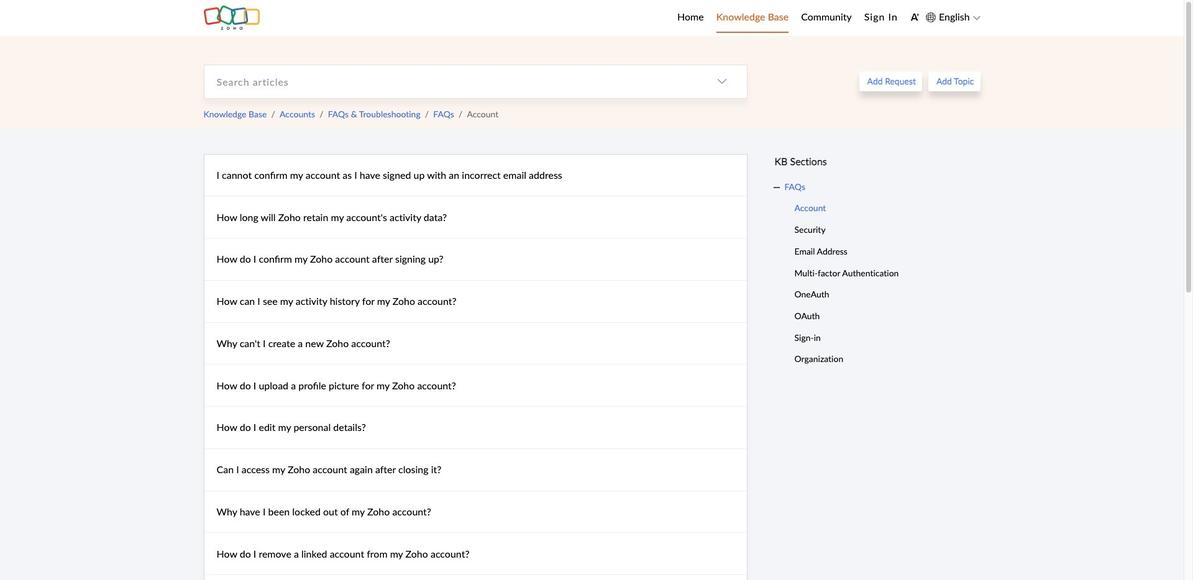 Task type: vqa. For each thing, say whether or not it's contained in the screenshot.
choose languages ELEMENT
yes



Task type: locate. For each thing, give the bounding box(es) containing it.
choose category element
[[697, 65, 747, 98]]

user preference element
[[910, 8, 920, 27]]

Search articles field
[[204, 65, 697, 98]]



Task type: describe. For each thing, give the bounding box(es) containing it.
choose languages element
[[926, 9, 980, 25]]

choose category image
[[717, 77, 727, 86]]

user preference image
[[910, 12, 920, 22]]



